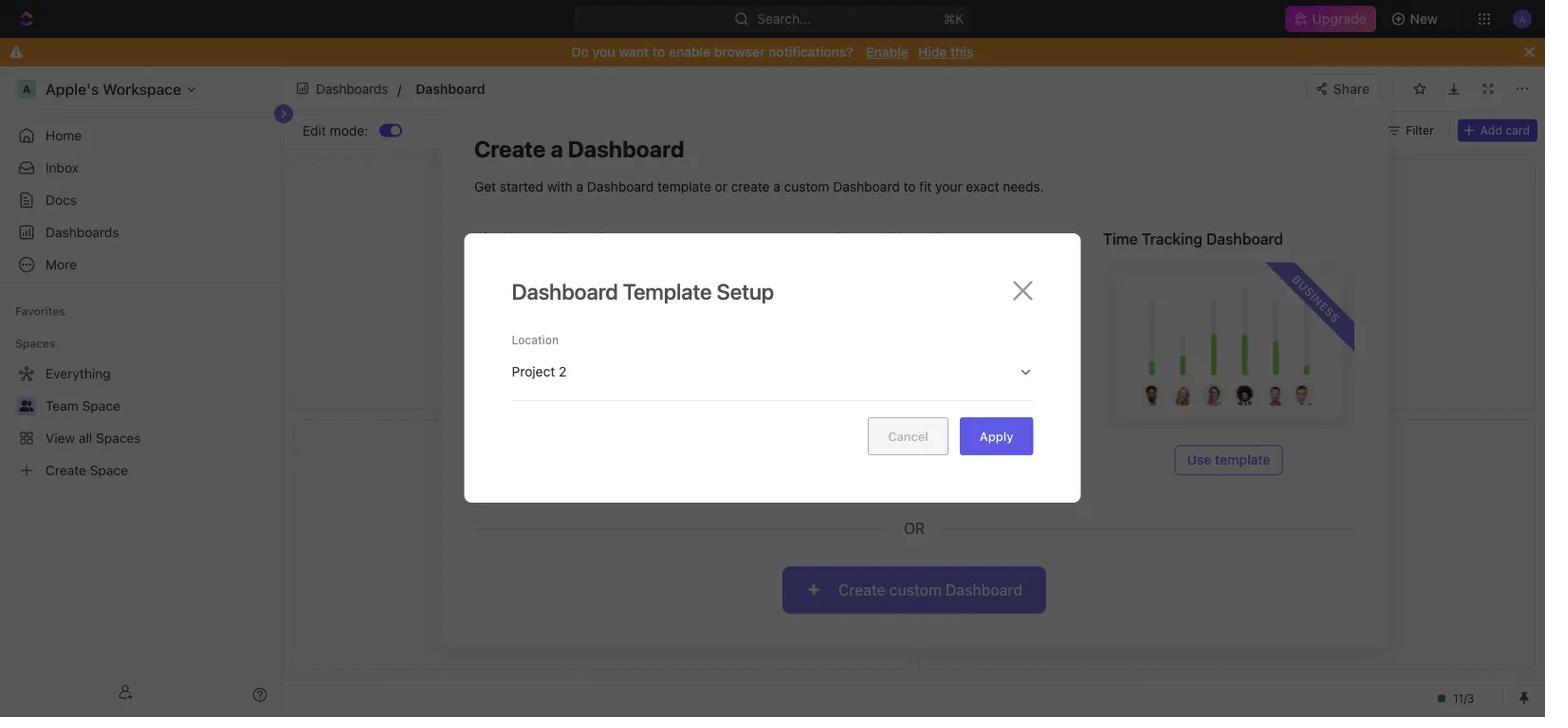 Task type: vqa. For each thing, say whether or not it's contained in the screenshot.
upgrade
yes



Task type: locate. For each thing, give the bounding box(es) containing it.
4:58
[[1392, 75, 1419, 90]]

a right with
[[576, 179, 583, 194]]

2 use template from the left
[[1187, 452, 1270, 468]]

favorites button
[[8, 300, 73, 322]]

0 horizontal spatial use template button
[[860, 445, 968, 475]]

create inside button
[[838, 581, 885, 599]]

use template button for tracking
[[1175, 445, 1283, 475]]

0 horizontal spatial dashboards
[[46, 224, 119, 240]]

docs
[[46, 192, 77, 208]]

to right the want
[[652, 44, 665, 60]]

dashboards down the docs
[[46, 224, 119, 240]]

reporting dashboard image
[[789, 262, 1040, 428]]

2 horizontal spatial a
[[773, 179, 780, 194]]

inbox link
[[8, 153, 275, 183]]

0 horizontal spatial create
[[474, 135, 546, 162]]

1 vertical spatial dashboards
[[46, 224, 119, 240]]

0 horizontal spatial custom
[[784, 179, 829, 194]]

a right "create"
[[773, 179, 780, 194]]

0 horizontal spatial to
[[652, 44, 665, 60]]

do
[[571, 44, 589, 60]]

0 vertical spatial custom
[[784, 179, 829, 194]]

1 horizontal spatial custom
[[889, 581, 942, 599]]

dashboard template setup
[[512, 279, 774, 304]]

add card button
[[1458, 119, 1537, 142]]

1 vertical spatial or
[[904, 520, 925, 538]]

1 horizontal spatial use
[[1187, 452, 1211, 468]]

use
[[873, 452, 897, 468], [1187, 452, 1211, 468]]

nov 21, 2023 at 4:58 pm
[[1298, 75, 1441, 90]]

to left fit
[[903, 179, 916, 194]]

tracking
[[1142, 230, 1202, 248]]

0 vertical spatial or
[[715, 179, 727, 194]]

needs.
[[1003, 179, 1044, 194]]

fit
[[919, 179, 932, 194]]

edit
[[303, 122, 326, 138]]

⌘k
[[943, 11, 964, 27]]

get
[[474, 179, 496, 194]]

a
[[550, 135, 563, 162], [576, 179, 583, 194], [773, 179, 780, 194]]

spaces
[[15, 337, 55, 350]]

2 horizontal spatial template
[[1215, 452, 1270, 468]]

dashboard
[[568, 135, 684, 162], [587, 179, 654, 194], [833, 179, 900, 194], [526, 230, 603, 248], [862, 230, 939, 248], [1206, 230, 1283, 248], [512, 279, 618, 304], [946, 581, 1023, 599]]

1 horizontal spatial use template
[[1187, 452, 1270, 468]]

dashboards link down docs link
[[8, 217, 275, 248]]

your
[[935, 179, 962, 194]]

location
[[512, 333, 559, 346]]

create custom dashboard button
[[782, 566, 1046, 614]]

tree
[[8, 359, 275, 486]]

notifications?
[[768, 44, 853, 60]]

custom
[[784, 179, 829, 194], [889, 581, 942, 599]]

template for reporting dashboard
[[900, 452, 956, 468]]

this
[[950, 44, 974, 60]]

project 2
[[512, 364, 567, 379]]

1 horizontal spatial use template button
[[1175, 445, 1283, 475]]

0 horizontal spatial a
[[550, 135, 563, 162]]

1 vertical spatial create
[[838, 581, 885, 599]]

search...
[[757, 11, 811, 27]]

project
[[512, 364, 555, 379]]

share button
[[1307, 74, 1381, 104]]

dashboards up mode:
[[316, 81, 388, 96]]

use template
[[873, 452, 956, 468], [1187, 452, 1270, 468]]

at
[[1378, 75, 1389, 90]]

want
[[619, 44, 649, 60]]

nov
[[1298, 75, 1321, 90]]

hide
[[918, 44, 947, 60]]

upgrade link
[[1286, 6, 1376, 32]]

a up with
[[550, 135, 563, 162]]

apply
[[980, 429, 1013, 443]]

simple dashboard
[[474, 230, 603, 248]]

dashboards
[[316, 81, 388, 96], [46, 224, 119, 240]]

simple
[[474, 230, 522, 248]]

0 horizontal spatial or
[[715, 179, 727, 194]]

create
[[474, 135, 546, 162], [838, 581, 885, 599]]

1 use template from the left
[[873, 452, 956, 468]]

cancel
[[888, 429, 928, 443]]

dashboards link up mode:
[[291, 75, 395, 102]]

1 horizontal spatial dashboards
[[316, 81, 388, 96]]

or up create custom dashboard button
[[904, 520, 925, 538]]

or left "create"
[[715, 179, 727, 194]]

reporting
[[789, 230, 858, 248]]

time tracking dashboard image
[[1103, 262, 1354, 428]]

custom inside create custom dashboard button
[[889, 581, 942, 599]]

0 horizontal spatial use
[[873, 452, 897, 468]]

setup
[[717, 279, 774, 304]]

template
[[657, 179, 711, 194], [900, 452, 956, 468], [1215, 452, 1270, 468]]

1 horizontal spatial dashboards link
[[291, 75, 395, 102]]

0 horizontal spatial use template
[[873, 452, 956, 468]]

0 vertical spatial create
[[474, 135, 546, 162]]

21,
[[1325, 75, 1341, 90]]

reporting dashboard
[[789, 230, 939, 248]]

create custom dashboard
[[838, 581, 1023, 599]]

or
[[715, 179, 727, 194], [904, 520, 925, 538]]

1 use template button from the left
[[860, 445, 968, 475]]

home link
[[8, 120, 275, 151]]

2 use from the left
[[1187, 452, 1211, 468]]

create a dashboard
[[474, 135, 684, 162]]

1 horizontal spatial create
[[838, 581, 885, 599]]

create for create a dashboard
[[474, 135, 546, 162]]

you
[[592, 44, 615, 60]]

None text field
[[416, 77, 784, 100]]

mode:
[[330, 122, 368, 138]]

dashboard inside dialog
[[512, 279, 618, 304]]

1 horizontal spatial template
[[900, 452, 956, 468]]

cancel button
[[868, 417, 948, 455]]

1 vertical spatial to
[[903, 179, 916, 194]]

template
[[623, 279, 712, 304]]

time tracking dashboard
[[1103, 230, 1283, 248]]

to
[[652, 44, 665, 60], [903, 179, 916, 194]]

1 use from the left
[[873, 452, 897, 468]]

2 use template button from the left
[[1175, 445, 1283, 475]]

1 vertical spatial custom
[[889, 581, 942, 599]]

1 vertical spatial dashboards link
[[8, 217, 275, 248]]

use template button
[[860, 445, 968, 475], [1175, 445, 1283, 475]]

dashboards link
[[291, 75, 395, 102], [8, 217, 275, 248]]



Task type: describe. For each thing, give the bounding box(es) containing it.
new
[[1410, 11, 1438, 27]]

use template for dashboard
[[873, 452, 956, 468]]

dashboards inside sidebar 'navigation'
[[46, 224, 119, 240]]

0 vertical spatial to
[[652, 44, 665, 60]]

upgrade
[[1312, 11, 1366, 27]]

template for time tracking dashboard
[[1215, 452, 1270, 468]]

use template button for dashboard
[[860, 445, 968, 475]]

add
[[1480, 124, 1502, 137]]

apply button
[[960, 417, 1033, 455]]

with
[[547, 179, 573, 194]]

docs link
[[8, 185, 275, 215]]

project 2 button
[[512, 358, 1033, 386]]

use for dashboard
[[873, 452, 897, 468]]

create
[[731, 179, 770, 194]]

use template for tracking
[[1187, 452, 1270, 468]]

new button
[[1383, 4, 1449, 34]]

browser
[[714, 44, 765, 60]]

dashboard inside button
[[946, 581, 1023, 599]]

enable
[[669, 44, 711, 60]]

0 vertical spatial dashboards link
[[291, 75, 395, 102]]

time
[[1103, 230, 1138, 248]]

0 horizontal spatial dashboards link
[[8, 217, 275, 248]]

dashboard template setup dialog
[[464, 233, 1081, 503]]

create for create custom dashboard
[[838, 581, 885, 599]]

simple dashboard image
[[474, 262, 726, 428]]

sidebar navigation
[[0, 66, 284, 717]]

edit mode:
[[303, 122, 368, 138]]

1 horizontal spatial a
[[576, 179, 583, 194]]

exact
[[966, 179, 999, 194]]

0 vertical spatial dashboards
[[316, 81, 388, 96]]

inbox
[[46, 160, 79, 175]]

favorites
[[15, 304, 65, 318]]

pm
[[1423, 75, 1441, 90]]

home
[[46, 128, 82, 143]]

started
[[500, 179, 543, 194]]

tree inside sidebar 'navigation'
[[8, 359, 275, 486]]

card
[[1505, 124, 1530, 137]]

clickup logo image
[[1454, 74, 1539, 91]]

2023
[[1344, 75, 1374, 90]]

enable
[[866, 44, 908, 60]]

0 horizontal spatial template
[[657, 179, 711, 194]]

1 horizontal spatial to
[[903, 179, 916, 194]]

use for tracking
[[1187, 452, 1211, 468]]

2
[[559, 364, 567, 379]]

1 horizontal spatial or
[[904, 520, 925, 538]]

do you want to enable browser notifications? enable hide this
[[571, 44, 974, 60]]

get started with a dashboard template or create a custom dashboard to fit your exact needs.
[[474, 179, 1044, 194]]

share
[[1333, 81, 1370, 96]]

add card
[[1480, 124, 1530, 137]]



